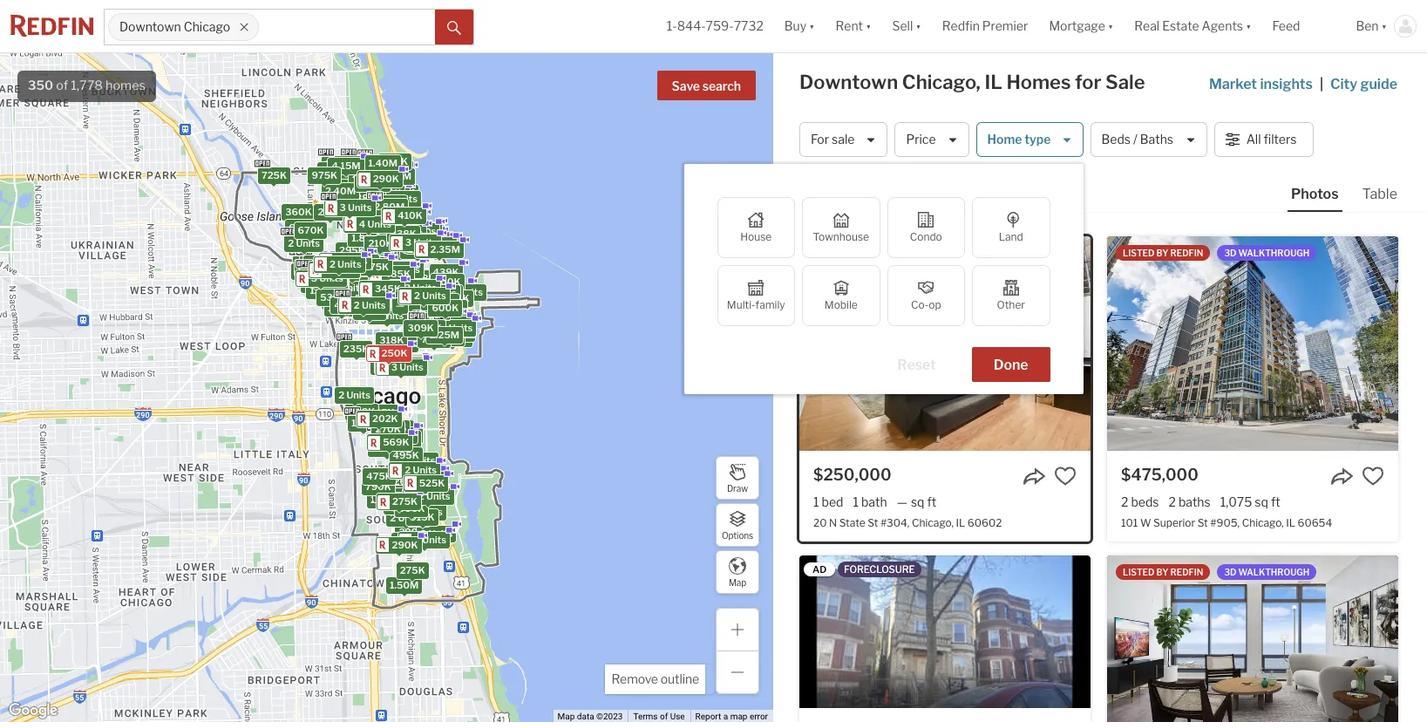 Task type: describe. For each thing, give the bounding box(es) containing it.
1 vertical spatial 345k
[[386, 337, 412, 350]]

remove outline
[[612, 672, 700, 686]]

2 vertical spatial 2.00m
[[429, 302, 460, 314]]

289k
[[297, 261, 323, 273]]

baths
[[1141, 132, 1174, 147]]

sq for 1,075
[[1255, 495, 1269, 509]]

0 vertical spatial 725k
[[261, 169, 287, 181]]

downtown for downtown chicago
[[119, 20, 181, 34]]

1 vertical spatial homes
[[835, 182, 874, 197]]

agents
[[1202, 19, 1244, 33]]

reset
[[898, 357, 936, 373]]

309k
[[407, 321, 434, 333]]

google image
[[4, 700, 62, 722]]

photo of 20 n state st #304, chicago, il 60602 image
[[800, 236, 1091, 451]]

Mobile checkbox
[[802, 265, 881, 326]]

downtown chicago
[[119, 20, 230, 34]]

1.50m down the "299k"
[[389, 579, 418, 591]]

2.53m
[[381, 169, 411, 181]]

310k
[[289, 231, 314, 243]]

▾ for sell ▾
[[916, 19, 922, 33]]

terms of use
[[634, 712, 685, 721]]

1 vertical spatial 1,778
[[800, 182, 832, 197]]

listed by redfin for photo of 101 w superior st #905, chicago, il 60654
[[1123, 248, 1204, 258]]

615k
[[416, 227, 441, 239]]

1 vertical spatial 199k
[[351, 416, 376, 429]]

0 vertical spatial 325k
[[372, 218, 398, 231]]

home type
[[988, 132, 1051, 147]]

|
[[1320, 76, 1324, 92]]

search
[[703, 78, 741, 93]]

— for — sq ft
[[897, 495, 908, 509]]

1 for 1 bath
[[853, 495, 859, 509]]

▾ for rent ▾
[[866, 19, 872, 33]]

300k
[[421, 235, 448, 247]]

sq for —
[[911, 495, 925, 509]]

585k
[[401, 236, 428, 248]]

map for map data ©2023
[[558, 712, 575, 721]]

1 vertical spatial 330k
[[338, 266, 365, 278]]

1 horizontal spatial 700k
[[434, 275, 461, 287]]

remove downtown chicago image
[[239, 22, 250, 32]]

490k
[[303, 256, 330, 269]]

all filters
[[1247, 132, 1297, 147]]

225
[[388, 422, 406, 434]]

2.35m
[[430, 243, 460, 255]]

option group containing house
[[717, 197, 1051, 326]]

co-op
[[911, 298, 942, 311]]

5 ▾ from the left
[[1246, 19, 1252, 33]]

1 vertical spatial 375k
[[385, 492, 411, 504]]

redfin
[[943, 19, 980, 33]]

hrs
[[906, 248, 924, 258]]

1 vertical spatial 210k
[[368, 237, 392, 249]]

baths
[[1179, 495, 1211, 509]]

mortgage ▾
[[1050, 19, 1114, 33]]

0 vertical spatial 1.20m
[[403, 227, 432, 239]]

60654
[[1298, 517, 1333, 530]]

buy ▾ button
[[785, 0, 815, 52]]

favorite button checkbox
[[1362, 465, 1385, 488]]

2 vertical spatial 275k
[[400, 564, 425, 576]]

675k
[[334, 197, 360, 209]]

285k
[[368, 406, 394, 418]]

superior
[[1154, 517, 1196, 530]]

350 of 1,778 homes
[[28, 78, 146, 93]]

101 w superior st #905, chicago, il 60654
[[1122, 517, 1333, 530]]

sell
[[893, 19, 913, 33]]

2 vertical spatial 325k
[[374, 359, 400, 372]]

2 vertical spatial 725k
[[376, 487, 402, 500]]

:
[[921, 182, 923, 197]]

House checkbox
[[717, 197, 795, 258]]

759-
[[706, 19, 734, 33]]

946k
[[330, 167, 356, 179]]

map data ©2023
[[558, 712, 623, 721]]

0 vertical spatial 275k
[[444, 291, 469, 304]]

985k
[[361, 194, 387, 206]]

539k
[[320, 291, 346, 303]]

0 vertical spatial 525k
[[410, 244, 436, 256]]

type
[[1025, 132, 1051, 147]]

360k
[[285, 205, 312, 217]]

filters
[[1264, 132, 1297, 147]]

800k
[[410, 503, 437, 515]]

2.70m
[[396, 230, 426, 242]]

2 vertical spatial 290k
[[392, 539, 418, 551]]

1 vertical spatial 599k
[[362, 241, 389, 253]]

3d walkthrough for photo of 65 e monroe st #4206, chicago, il 60603
[[1225, 567, 1310, 577]]

terms
[[634, 712, 658, 721]]

410k
[[398, 209, 422, 221]]

2 vertical spatial 569k
[[406, 492, 433, 504]]

1 vertical spatial 400k
[[384, 422, 410, 434]]

915k
[[410, 511, 434, 523]]

1 vertical spatial 390k
[[379, 233, 406, 245]]

1 vertical spatial 475k
[[366, 470, 392, 482]]

3d walkthrough down land
[[966, 248, 1052, 258]]

guide
[[1361, 76, 1398, 92]]

dialog containing reset
[[684, 164, 1084, 394]]

1.15m
[[337, 157, 364, 169]]

map for map
[[729, 577, 747, 587]]

redfin for photo of 101 w superior st #905, chicago, il 60654
[[1171, 248, 1204, 258]]

a
[[724, 712, 728, 721]]

0 vertical spatial 290k
[[373, 172, 399, 185]]

mortgage ▾ button
[[1039, 0, 1124, 52]]

270k
[[375, 423, 401, 435]]

0 vertical spatial 1.95m
[[358, 177, 387, 189]]

remove
[[612, 672, 658, 686]]

0 horizontal spatial 1,778
[[71, 78, 103, 93]]

real
[[1135, 19, 1160, 33]]

for
[[1075, 71, 1102, 93]]

save search
[[672, 78, 741, 93]]

— sq ft
[[897, 495, 937, 509]]

/
[[1134, 132, 1138, 147]]

map
[[731, 712, 748, 721]]

walkthrough for photo of 101 w superior st #905, chicago, il 60654
[[1239, 248, 1310, 258]]

1 vertical spatial 1.20m
[[310, 284, 338, 296]]

2.20m
[[388, 232, 418, 244]]

5 inside map region
[[371, 310, 377, 322]]

0 vertical spatial 345k
[[375, 282, 401, 295]]

0 horizontal spatial 235k
[[343, 342, 369, 354]]

favorite button checkbox
[[1054, 465, 1077, 488]]

101
[[1122, 517, 1139, 530]]

1 vertical spatial 1.95m
[[374, 197, 403, 209]]

il for $475,000
[[1287, 517, 1296, 530]]

sale
[[832, 132, 855, 147]]

850k
[[379, 210, 405, 222]]

▾ for buy ▾
[[809, 19, 815, 33]]

favorite button image
[[1362, 465, 1385, 488]]

ft for 1,075 sq ft
[[1272, 495, 1281, 509]]

buy ▾ button
[[774, 0, 826, 52]]

1 vertical spatial 700k
[[393, 429, 419, 441]]

ben ▾
[[1357, 19, 1388, 33]]

595k
[[389, 198, 415, 210]]

beds / baths button
[[1091, 122, 1208, 157]]

2 vertical spatial 495k
[[392, 449, 419, 461]]

1 horizontal spatial 375k
[[416, 321, 441, 333]]

home
[[988, 132, 1023, 147]]

listed for photo of 101 w superior st #905, chicago, il 60654
[[1123, 248, 1155, 258]]

buy
[[785, 19, 807, 33]]

1 vertical spatial 325k
[[296, 256, 322, 269]]

0 vertical spatial 238k
[[390, 227, 416, 239]]

chicago, up price button in the right of the page
[[903, 71, 981, 93]]

market
[[1210, 76, 1258, 92]]

redfin for photo of 65 e monroe st #4206, chicago, il 60603
[[1171, 567, 1204, 577]]

299k
[[399, 525, 425, 537]]

1.70m
[[404, 224, 432, 237]]

625k
[[321, 164, 347, 176]]

845k
[[349, 256, 376, 268]]

1 vertical spatial 725k
[[370, 265, 396, 277]]

recommended
[[926, 182, 1015, 197]]

0 vertical spatial 5
[[898, 248, 904, 258]]

0 vertical spatial 569k
[[349, 405, 375, 417]]

photo of 101 w superior st #905, chicago, il 60654 image
[[1108, 236, 1399, 451]]

walkthrough for photo of 65 e monroe st #4206, chicago, il 60603
[[1239, 567, 1310, 577]]

160k
[[399, 284, 424, 297]]

walkthrough down land
[[980, 248, 1052, 258]]

▾ for ben ▾
[[1382, 19, 1388, 33]]

1 vertical spatial 525k
[[419, 476, 445, 488]]

submit search image
[[447, 21, 461, 35]]

240k
[[397, 498, 423, 510]]

1 horizontal spatial 775k
[[418, 238, 443, 250]]

price button
[[895, 122, 969, 157]]



Task type: locate. For each thing, give the bounding box(es) containing it.
670k
[[297, 223, 324, 236]]

1 sq from the left
[[911, 495, 925, 509]]

0 vertical spatial downtown
[[119, 20, 181, 34]]

Condo checkbox
[[887, 197, 966, 258]]

375k up 339k on the left of the page
[[385, 492, 411, 504]]

options button
[[716, 503, 760, 547]]

of for 350
[[56, 78, 68, 93]]

1,075 sq ft
[[1221, 495, 1281, 509]]

1 vertical spatial 290k
[[361, 260, 387, 273]]

1 vertical spatial 495k
[[334, 299, 360, 311]]

table
[[1363, 186, 1398, 202]]

▾ right agents
[[1246, 19, 1252, 33]]

345k down 309k
[[386, 337, 412, 350]]

3.70m
[[375, 231, 406, 243]]

5 down 22.5k
[[371, 310, 377, 322]]

report a map error link
[[696, 712, 768, 721]]

multi-
[[727, 298, 756, 311]]

map down options
[[729, 577, 747, 587]]

500k
[[398, 502, 425, 514]]

2 st from the left
[[1198, 517, 1209, 530]]

475k up 315k
[[366, 470, 392, 482]]

chicago, down — sq ft
[[912, 517, 954, 530]]

4 ▾ from the left
[[1108, 19, 1114, 33]]

1,778 homes
[[800, 182, 874, 197]]

▾ right the sell
[[916, 19, 922, 33]]

of for terms
[[660, 712, 668, 721]]

0 vertical spatial map
[[729, 577, 747, 587]]

0 horizontal spatial sq
[[911, 495, 925, 509]]

1 1 from the left
[[814, 495, 819, 509]]

3d for photo of 101 w superior st #905, chicago, il 60654
[[1225, 248, 1237, 258]]

2 ▾ from the left
[[866, 19, 872, 33]]

ft for — sq ft
[[928, 495, 937, 509]]

2.00m down 249k
[[364, 194, 395, 206]]

199k
[[376, 186, 401, 199], [351, 416, 376, 429]]

map button
[[716, 550, 760, 594]]

3 ▾ from the left
[[916, 19, 922, 33]]

275k down the "299k"
[[400, 564, 425, 576]]

0 horizontal spatial downtown
[[119, 20, 181, 34]]

1 horizontal spatial map
[[729, 577, 747, 587]]

0 vertical spatial 330k
[[367, 180, 393, 193]]

— inside map region
[[395, 299, 404, 311]]

chicago, for $250,000
[[912, 517, 954, 530]]

1 vertical spatial 2.00m
[[366, 217, 396, 230]]

3d walkthrough for photo of 101 w superior st #905, chicago, il 60654
[[1225, 248, 1310, 258]]

795k
[[421, 333, 447, 345]]

495k down 280k
[[392, 449, 419, 461]]

sale
[[1106, 71, 1146, 93]]

525k up 800k at the left of page
[[419, 476, 445, 488]]

1,778 up townhouse option
[[800, 182, 832, 197]]

downtown down rent
[[800, 71, 899, 93]]

0 horizontal spatial 400k
[[317, 274, 344, 287]]

walkthrough
[[980, 248, 1052, 258], [1239, 248, 1310, 258], [1239, 567, 1310, 577]]

— down 160k
[[395, 299, 404, 311]]

1.20m
[[403, 227, 432, 239], [310, 284, 338, 296]]

Co-op checkbox
[[887, 265, 966, 326]]

2.00m down 950k
[[429, 302, 460, 314]]

339k
[[394, 505, 420, 517]]

3d for photo of 65 e monroe st #4206, chicago, il 60603
[[1225, 567, 1237, 577]]

▾ for mortgage ▾
[[1108, 19, 1114, 33]]

sell ▾ button
[[882, 0, 932, 52]]

$250,000
[[814, 466, 892, 484]]

700k up 1.01m
[[434, 275, 461, 287]]

3d walkthrough down 101 w superior st #905, chicago, il 60654
[[1225, 567, 1310, 577]]

60602
[[968, 517, 1002, 530]]

0 vertical spatial 695k
[[368, 167, 395, 180]]

walkthrough down 60654
[[1239, 567, 1310, 577]]

3d walkthrough down 'photos'
[[1225, 248, 1310, 258]]

land
[[999, 230, 1024, 243]]

w
[[1141, 517, 1152, 530]]

750k
[[382, 154, 408, 167]]

0 vertical spatial 199k
[[376, 186, 401, 199]]

2 units
[[356, 163, 388, 175], [352, 168, 384, 180], [385, 193, 417, 205], [353, 212, 385, 224], [389, 215, 421, 227], [400, 224, 432, 237], [391, 226, 423, 239], [382, 236, 414, 248], [288, 237, 320, 249], [410, 243, 442, 255], [387, 243, 419, 255], [385, 248, 417, 261], [329, 258, 361, 270], [352, 258, 385, 270], [379, 262, 411, 274], [295, 265, 327, 277], [381, 267, 413, 280], [303, 269, 335, 281], [374, 273, 406, 285], [404, 281, 437, 293], [404, 281, 436, 294], [332, 282, 364, 294], [451, 285, 483, 298], [424, 287, 456, 299], [414, 289, 446, 301], [397, 290, 429, 302], [378, 295, 410, 307], [395, 295, 427, 307], [424, 295, 456, 308], [354, 299, 386, 311], [380, 299, 412, 311], [381, 305, 413, 317], [440, 321, 473, 333], [440, 322, 472, 334], [439, 327, 471, 339], [383, 337, 415, 350], [390, 359, 423, 371], [338, 389, 370, 401], [371, 442, 403, 454], [403, 454, 435, 467], [405, 464, 437, 476], [412, 467, 444, 479], [418, 490, 450, 502], [370, 494, 402, 506], [387, 499, 419, 511], [410, 505, 442, 518], [390, 511, 422, 523], [414, 534, 446, 546]]

1 horizontal spatial 400k
[[384, 422, 410, 434]]

other
[[997, 298, 1026, 311]]

st left #905,
[[1198, 517, 1209, 530]]

525k down 615k
[[410, 244, 436, 256]]

2 beds
[[1122, 495, 1160, 509]]

Townhouse checkbox
[[802, 197, 881, 258]]

1 listed by redfin from the top
[[1123, 248, 1204, 258]]

listed by redfin for photo of 65 e monroe st #4206, chicago, il 60603
[[1123, 567, 1204, 577]]

downtown for downtown chicago, il homes for sale
[[800, 71, 899, 93]]

ft right 1,075
[[1272, 495, 1281, 509]]

2.00m up 3.70m
[[366, 217, 396, 230]]

0 horizontal spatial map
[[558, 712, 575, 721]]

1 horizontal spatial sq
[[1255, 495, 1269, 509]]

— up 20 n state st #304, chicago, il 60602
[[897, 495, 908, 509]]

1 vertical spatial 569k
[[383, 436, 409, 448]]

1 horizontal spatial 235k
[[394, 534, 420, 546]]

2 vertical spatial 330k
[[343, 342, 370, 354]]

0 vertical spatial 235k
[[343, 342, 369, 354]]

1 vertical spatial of
[[660, 712, 668, 721]]

790k
[[365, 481, 391, 493]]

Multi-family checkbox
[[717, 265, 795, 326]]

1 horizontal spatial 1
[[853, 495, 859, 509]]

0 horizontal spatial 5
[[371, 310, 377, 322]]

335k
[[349, 257, 376, 269]]

1 ▾ from the left
[[809, 19, 815, 33]]

Other checkbox
[[973, 265, 1051, 326]]

feed button
[[1262, 0, 1346, 52]]

950k
[[441, 284, 468, 296]]

475k up 22.5k
[[363, 260, 389, 272]]

330k left 318k
[[343, 342, 370, 354]]

1.60m
[[409, 224, 439, 236]]

0 vertical spatial 2.00m
[[364, 194, 395, 206]]

439k
[[433, 265, 459, 278]]

1.50m down 490k
[[302, 270, 331, 282]]

sort
[[895, 182, 921, 197]]

by for photo of 101 w superior st #905, chicago, il 60654
[[1157, 248, 1169, 258]]

photo of 65 e monroe st #4206, chicago, il 60603 image
[[1108, 556, 1399, 722]]

375k
[[416, 321, 441, 333], [385, 492, 411, 504]]

0 vertical spatial listed by redfin
[[1123, 248, 1204, 258]]

1.95m down the 2.70m
[[403, 244, 432, 256]]

0 vertical spatial 210k
[[385, 203, 409, 215]]

il for $250,000
[[956, 517, 966, 530]]

il left homes
[[985, 71, 1003, 93]]

st for $475,000
[[1198, 517, 1209, 530]]

0 vertical spatial 375k
[[416, 321, 441, 333]]

0 vertical spatial homes
[[106, 78, 146, 93]]

1 vertical spatial map
[[558, 712, 575, 721]]

rent ▾ button
[[836, 0, 872, 52]]

▾ right rent
[[866, 19, 872, 33]]

▾ right buy
[[809, 19, 815, 33]]

1 vertical spatial 1.40m
[[306, 257, 336, 269]]

0 vertical spatial 1.40m
[[368, 156, 397, 169]]

2 listed by redfin from the top
[[1123, 567, 1204, 577]]

525k
[[410, 244, 436, 256], [419, 476, 445, 488]]

0 vertical spatial 400k
[[317, 274, 344, 287]]

2 horizontal spatial il
[[1287, 517, 1296, 530]]

250k
[[381, 347, 407, 359]]

0 horizontal spatial homes
[[106, 78, 146, 93]]

699k
[[418, 232, 444, 244]]

599k
[[382, 168, 408, 180], [362, 241, 389, 253], [369, 273, 395, 285]]

▾ right "mortgage"
[[1108, 19, 1114, 33]]

family
[[756, 298, 786, 311]]

draw button
[[716, 456, 760, 500]]

375k down 600k
[[416, 321, 441, 333]]

1.95m up 385k
[[358, 177, 387, 189]]

of
[[56, 78, 68, 93], [660, 712, 668, 721]]

of right 350 on the left top of the page
[[56, 78, 68, 93]]

Land checkbox
[[973, 197, 1051, 258]]

1 vertical spatial 775k
[[418, 238, 443, 250]]

1 horizontal spatial ft
[[1272, 495, 1281, 509]]

225k
[[374, 167, 400, 179]]

1.95m up 850k
[[374, 197, 403, 209]]

1 vertical spatial 695k
[[349, 200, 376, 212]]

700k down 202k
[[393, 429, 419, 441]]

1 left the bath
[[853, 495, 859, 509]]

2 sq from the left
[[1255, 495, 1269, 509]]

downtown
[[119, 20, 181, 34], [800, 71, 899, 93]]

1 horizontal spatial —
[[897, 495, 908, 509]]

map left data
[[558, 712, 575, 721]]

walkthrough down 'photos'
[[1239, 248, 1310, 258]]

redfin premier
[[943, 19, 1029, 33]]

975k
[[311, 169, 337, 181]]

495k down 490k
[[314, 271, 340, 283]]

280k
[[391, 432, 418, 445]]

0 vertical spatial of
[[56, 78, 68, 93]]

1 bath
[[853, 495, 888, 509]]

map
[[729, 577, 747, 587], [558, 712, 575, 721]]

1 horizontal spatial 198k
[[411, 272, 435, 284]]

▾ right ben at the top right of page
[[1382, 19, 1388, 33]]

275k down 260k
[[392, 495, 417, 507]]

345k down 485k
[[375, 282, 401, 295]]

downtown chicago, il homes for sale
[[800, 71, 1146, 93]]

1 left bed
[[814, 495, 819, 509]]

for sale
[[811, 132, 855, 147]]

330k down 295k
[[338, 266, 365, 278]]

sq right 1,075
[[1255, 495, 1269, 509]]

275k
[[444, 291, 469, 304], [392, 495, 417, 507], [400, 564, 425, 576]]

il left 60654
[[1287, 517, 1296, 530]]

dialog
[[684, 164, 1084, 394]]

0 horizontal spatial 700k
[[393, 429, 419, 441]]

20
[[814, 517, 827, 530]]

report a map error
[[696, 712, 768, 721]]

325k down 310k
[[296, 256, 322, 269]]

rent
[[836, 19, 864, 33]]

listed for photo of 65 e monroe st #4206, chicago, il 60603
[[1123, 567, 1155, 577]]

photos
[[1292, 186, 1339, 202]]

235k down 915k
[[394, 534, 420, 546]]

459k
[[416, 241, 442, 253]]

1 vertical spatial listed by redfin
[[1123, 567, 1204, 577]]

725k up the 360k
[[261, 169, 287, 181]]

homes down downtown chicago
[[106, 78, 146, 93]]

1 vertical spatial 238k
[[374, 431, 399, 444]]

0 vertical spatial 495k
[[314, 271, 340, 283]]

done button
[[972, 347, 1051, 382]]

0 vertical spatial 475k
[[363, 260, 389, 272]]

199k left 225
[[351, 416, 376, 429]]

0 horizontal spatial 198k
[[380, 214, 405, 226]]

listed by redfin 5 hrs ago
[[816, 248, 945, 258]]

600k
[[432, 301, 459, 314]]

map inside button
[[729, 577, 747, 587]]

725k up 22.5k
[[370, 265, 396, 277]]

1,778 right 350 on the left top of the page
[[71, 78, 103, 93]]

0 horizontal spatial —
[[395, 299, 404, 311]]

1 horizontal spatial il
[[985, 71, 1003, 93]]

0 vertical spatial 390k
[[382, 168, 408, 180]]

1 vertical spatial 198k
[[411, 272, 435, 284]]

5
[[898, 248, 904, 258], [371, 310, 377, 322]]

2 vertical spatial 599k
[[369, 273, 395, 285]]

mobile
[[825, 298, 858, 311]]

775k down the 1.60m
[[418, 238, 443, 250]]

6 ▾ from the left
[[1382, 19, 1388, 33]]

sq
[[911, 495, 925, 509], [1255, 495, 1269, 509]]

st
[[868, 517, 879, 530], [1198, 517, 1209, 530]]

0 vertical spatial 1,778
[[71, 78, 103, 93]]

1 st from the left
[[868, 517, 879, 530]]

1 vertical spatial 235k
[[394, 534, 420, 546]]

1 vertical spatial 275k
[[392, 495, 417, 507]]

2 ft from the left
[[1272, 495, 1281, 509]]

0 horizontal spatial 199k
[[351, 416, 376, 429]]

2 vertical spatial 1.95m
[[403, 244, 432, 256]]

st for $250,000
[[868, 517, 879, 530]]

chicago, for $475,000
[[1243, 517, 1284, 530]]

1 vertical spatial 5
[[371, 310, 377, 322]]

2.80m
[[374, 200, 404, 212]]

374k
[[363, 268, 389, 280]]

0 horizontal spatial 775k
[[364, 158, 389, 170]]

1 horizontal spatial homes
[[835, 182, 874, 197]]

homes up townhouse option
[[835, 182, 874, 197]]

0 vertical spatial —
[[395, 299, 404, 311]]

0 vertical spatial 198k
[[380, 214, 405, 226]]

all
[[1247, 132, 1262, 147]]

real estate agents ▾
[[1135, 19, 1252, 33]]

775k up 249k
[[364, 158, 389, 170]]

#304,
[[881, 517, 910, 530]]

1 vertical spatial —
[[897, 495, 908, 509]]

for sale button
[[800, 122, 888, 157]]

2.45m
[[433, 301, 463, 314]]

1.50m up 22.5k
[[378, 266, 408, 278]]

1 ft from the left
[[928, 495, 937, 509]]

249k
[[370, 175, 396, 187]]

house
[[741, 230, 772, 243]]

ad region
[[800, 556, 1091, 722]]

1 horizontal spatial st
[[1198, 517, 1209, 530]]

option group
[[717, 197, 1051, 326]]

1.65m
[[411, 471, 440, 483]]

4.15m
[[331, 159, 360, 171]]

0 vertical spatial 700k
[[434, 275, 461, 287]]

0 horizontal spatial 1.40m
[[306, 257, 336, 269]]

265k
[[317, 205, 343, 217]]

0 vertical spatial 775k
[[364, 158, 389, 170]]

map region
[[0, 7, 840, 722]]

199k up the 2.80m
[[376, 186, 401, 199]]

330k up 985k
[[367, 180, 393, 193]]

569k
[[349, 405, 375, 417], [383, 436, 409, 448], [406, 492, 433, 504]]

325k down 250k
[[374, 359, 400, 372]]

premier
[[983, 19, 1029, 33]]

495k left 5 units
[[334, 299, 360, 311]]

1,778
[[71, 78, 103, 93], [800, 182, 832, 197]]

0 horizontal spatial il
[[956, 517, 966, 530]]

listed
[[816, 248, 847, 258], [1123, 248, 1155, 258], [1123, 567, 1155, 577]]

1.35m
[[327, 302, 356, 314]]

©2023
[[597, 712, 623, 721]]

favorite button image
[[1054, 465, 1077, 488]]

homes
[[106, 78, 146, 93], [835, 182, 874, 197]]

ft up 20 n state st #304, chicago, il 60602
[[928, 495, 937, 509]]

0 vertical spatial 599k
[[382, 168, 408, 180]]

1 horizontal spatial 199k
[[376, 186, 401, 199]]

275k up 4.35m
[[444, 291, 469, 304]]

1 horizontal spatial of
[[660, 712, 668, 721]]

259k
[[367, 197, 393, 209]]

st right state
[[868, 517, 879, 530]]

home type button
[[976, 122, 1084, 157]]

outline
[[661, 672, 700, 686]]

— for —
[[395, 299, 404, 311]]

by for photo of 65 e monroe st #4206, chicago, il 60603
[[1157, 567, 1169, 577]]

235k left 318k
[[343, 342, 369, 354]]

1 for 1 bed
[[814, 495, 819, 509]]

ago
[[926, 248, 945, 258]]

5 left hrs
[[898, 248, 904, 258]]

2 1 from the left
[[853, 495, 859, 509]]

None search field
[[259, 10, 435, 44]]

downtown left chicago
[[119, 20, 181, 34]]

1 horizontal spatial downtown
[[800, 71, 899, 93]]

il left 60602
[[956, 517, 966, 530]]

sq up 20 n state st #304, chicago, il 60602
[[911, 495, 925, 509]]

198k
[[380, 214, 405, 226], [411, 272, 435, 284]]

1 horizontal spatial 1.20m
[[403, 227, 432, 239]]

1 horizontal spatial 1,778
[[800, 182, 832, 197]]

of left the use
[[660, 712, 668, 721]]

325k up 3.70m
[[372, 218, 398, 231]]

725k down 349k
[[376, 487, 402, 500]]

chicago, down 1,075 sq ft
[[1243, 517, 1284, 530]]



Task type: vqa. For each thing, say whether or not it's contained in the screenshot.
the Map button
yes



